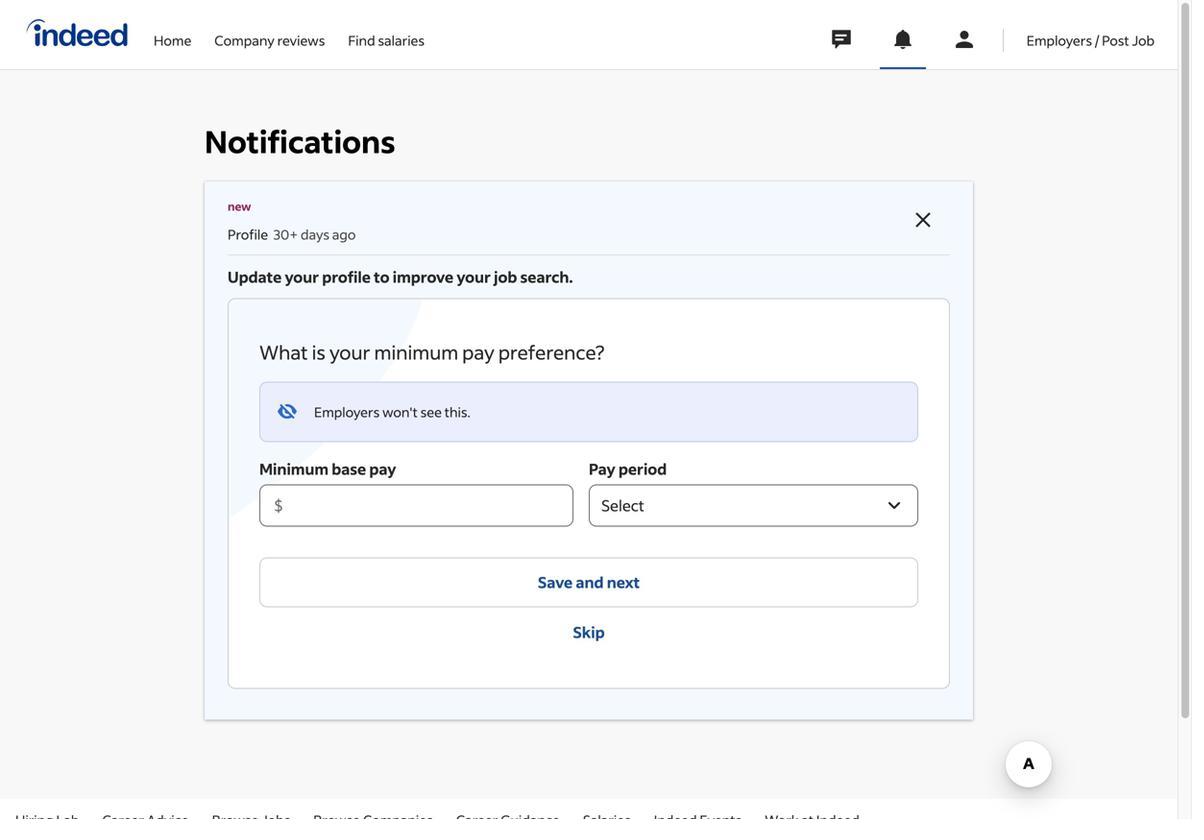 Task type: describe. For each thing, give the bounding box(es) containing it.
/
[[1096, 32, 1100, 49]]

employers for employers won't see this.
[[314, 404, 380, 421]]

profile 30+ days ago
[[228, 226, 356, 243]]

reviews
[[277, 32, 325, 49]]

salaries
[[378, 32, 425, 49]]

dismiss profile from 30+ days ago notification image
[[912, 208, 935, 232]]

0 horizontal spatial pay
[[369, 459, 396, 479]]

notifications unread count 0 image
[[892, 28, 915, 51]]

messages unread count 0 image
[[829, 20, 854, 59]]

improve
[[393, 267, 454, 287]]

ago
[[332, 226, 356, 243]]

find
[[348, 32, 375, 49]]

see
[[421, 404, 442, 421]]

to
[[374, 267, 390, 287]]

and
[[576, 573, 604, 592]]

notifications
[[205, 122, 396, 161]]

search.
[[521, 267, 573, 287]]

company reviews
[[215, 32, 325, 49]]

skip link
[[260, 608, 919, 658]]

pay
[[589, 459, 616, 479]]

skip
[[573, 623, 605, 642]]

employers won't see this.
[[314, 404, 471, 421]]

job
[[494, 267, 518, 287]]

home link
[[154, 0, 192, 65]]

job
[[1133, 32, 1155, 49]]

employers for employers / post job
[[1027, 32, 1093, 49]]

days
[[301, 226, 330, 243]]

home
[[154, 32, 192, 49]]

Minimum base pay text field
[[290, 485, 574, 527]]



Task type: vqa. For each thing, say whether or not it's contained in the screenshot.
EDIT LOCATION text field
no



Task type: locate. For each thing, give the bounding box(es) containing it.
notifications main content
[[0, 0, 1178, 800]]

minimum
[[260, 459, 329, 479]]

is
[[312, 340, 326, 365]]

new
[[228, 199, 251, 214]]

$
[[274, 496, 284, 516]]

minimum base pay
[[260, 459, 396, 479]]

0 horizontal spatial employers
[[314, 404, 380, 421]]

2 horizontal spatial your
[[457, 267, 491, 287]]

0 vertical spatial pay
[[463, 340, 495, 365]]

period
[[619, 459, 667, 479]]

minimum
[[374, 340, 459, 365]]

employers inside group
[[314, 404, 380, 421]]

employers left the won't
[[314, 404, 380, 421]]

pay right base
[[369, 459, 396, 479]]

1 vertical spatial pay
[[369, 459, 396, 479]]

your right is
[[330, 340, 371, 365]]

employers / post job link
[[1027, 0, 1155, 65]]

save and next button
[[260, 558, 919, 608]]

0 horizontal spatial your
[[285, 267, 319, 287]]

update
[[228, 267, 282, 287]]

your left job
[[457, 267, 491, 287]]

employers left /
[[1027, 32, 1093, 49]]

0 vertical spatial employers
[[1027, 32, 1093, 49]]

find salaries link
[[348, 0, 425, 65]]

save and next
[[538, 573, 640, 592]]

what
[[260, 340, 308, 365]]

what is your minimum pay preference?
[[260, 340, 605, 365]]

update your profile to improve your job search.
[[228, 267, 573, 287]]

1 horizontal spatial pay
[[463, 340, 495, 365]]

won't
[[383, 404, 418, 421]]

preference?
[[499, 340, 605, 365]]

next
[[607, 573, 640, 592]]

save
[[538, 573, 573, 592]]

1 horizontal spatial your
[[330, 340, 371, 365]]

company
[[215, 32, 275, 49]]

your
[[285, 267, 319, 287], [457, 267, 491, 287], [330, 340, 371, 365]]

find salaries
[[348, 32, 425, 49]]

base
[[332, 459, 366, 479]]

employers
[[1027, 32, 1093, 49], [314, 404, 380, 421]]

employers won't see this. group
[[260, 382, 919, 443]]

employers / post job
[[1027, 32, 1155, 49]]

your down profile 30+ days ago
[[285, 267, 319, 287]]

30+
[[274, 226, 298, 243]]

pay
[[463, 340, 495, 365], [369, 459, 396, 479]]

1 vertical spatial employers
[[314, 404, 380, 421]]

this.
[[445, 404, 471, 421]]

profile
[[322, 267, 371, 287]]

company reviews link
[[215, 0, 325, 65]]

1 horizontal spatial employers
[[1027, 32, 1093, 49]]

pay right minimum
[[463, 340, 495, 365]]

post
[[1103, 32, 1130, 49]]

account image
[[953, 28, 976, 51]]

profile
[[228, 226, 268, 243]]

pay period
[[589, 459, 667, 479]]



